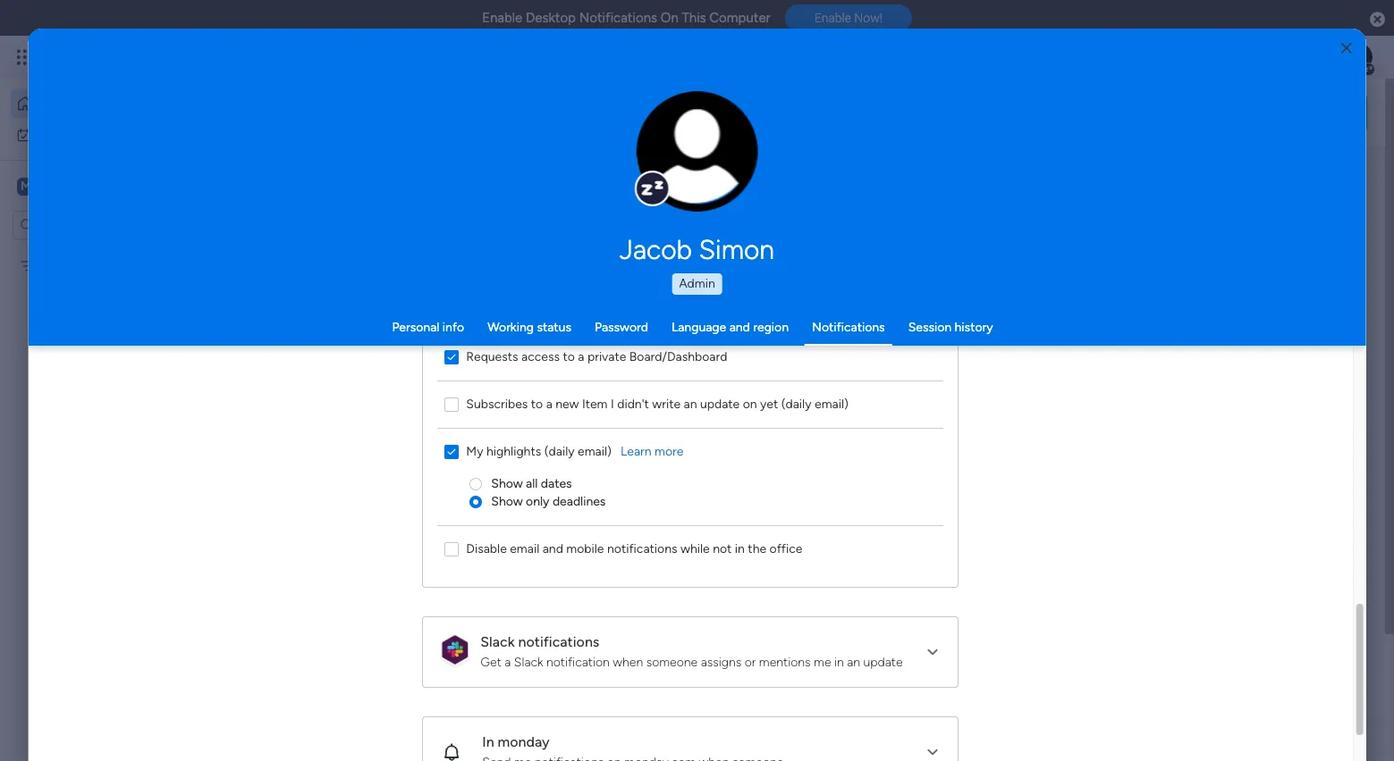 Task type: describe. For each thing, give the bounding box(es) containing it.
personal info
[[392, 320, 464, 335]]

notifications inside region
[[607, 541, 677, 557]]

history
[[955, 320, 993, 335]]

main inside workspace selection element
[[41, 177, 72, 194]]

my board list box
[[0, 247, 228, 522]]

thanks
[[902, 613, 939, 628]]

language
[[671, 320, 726, 335]]

working
[[487, 320, 534, 335]]

1 vertical spatial to
[[531, 397, 543, 412]]

email
[[510, 541, 539, 557]]

change profile picture
[[660, 161, 735, 190]]

admin
[[679, 276, 715, 292]]

in inside slack notifications get a slack notification when someone assigns or mentions me in an update
[[834, 655, 844, 670]]

0 vertical spatial (daily
[[781, 397, 811, 412]]

this
[[682, 10, 706, 26]]

personal info link
[[392, 320, 464, 335]]

work management > main workspace
[[321, 393, 529, 408]]

disable
[[466, 541, 507, 557]]

jacob
[[620, 234, 692, 266]]

update feed (inbox)
[[301, 462, 450, 482]]

mobile
[[566, 541, 604, 557]]

roy
[[365, 522, 388, 538]]

enable now!
[[814, 11, 882, 25]]

1 horizontal spatial a
[[546, 397, 552, 412]]

0 vertical spatial notifications
[[579, 10, 657, 26]]

new
[[555, 397, 579, 412]]

1 vertical spatial and
[[542, 541, 563, 557]]

write
[[652, 397, 680, 412]]

1 horizontal spatial to
[[563, 349, 575, 364]]

roy mann
[[365, 522, 425, 538]]

i
[[610, 397, 614, 412]]

more
[[654, 444, 683, 459]]

while
[[680, 541, 709, 557]]

learn
[[620, 444, 651, 459]]

1 vertical spatial slack
[[514, 655, 543, 670]]

mentions
[[759, 655, 810, 670]]

computer
[[709, 10, 771, 26]]

jacob simon
[[620, 234, 774, 266]]

slack notifications get a slack notification when someone assigns or mentions me in an update
[[480, 634, 902, 670]]

highlights
[[486, 444, 541, 459]]

session
[[908, 320, 952, 335]]

access
[[521, 349, 559, 364]]

get
[[480, 655, 501, 670]]

on
[[742, 397, 757, 412]]

change
[[660, 161, 700, 175]]

mann
[[391, 522, 425, 538]]

now!
[[854, 11, 882, 25]]

my for my board
[[42, 258, 59, 273]]

show for show all dates
[[491, 476, 522, 491]]

or
[[744, 655, 756, 670]]

0 vertical spatial slack
[[480, 634, 514, 651]]

region
[[753, 320, 789, 335]]

requests access to a private board/dashboard
[[466, 349, 727, 364]]

home
[[41, 96, 75, 111]]

desktop
[[526, 10, 576, 26]]

enable desktop notifications on this computer
[[482, 10, 771, 26]]

region containing requests access to a private board/dashboard
[[423, 0, 958, 587]]

main workspace
[[41, 177, 147, 194]]

2 vertical spatial and
[[559, 612, 583, 629]]

item
[[582, 397, 607, 412]]

personal
[[392, 320, 439, 335]]

when
[[613, 655, 643, 670]]

my work button
[[11, 120, 192, 149]]

invite your teammates and start collaborating
[[411, 612, 705, 629]]

my work
[[39, 127, 87, 142]]

1 vertical spatial email)
[[577, 444, 611, 459]]

start
[[587, 612, 617, 629]]

getting started element
[[1099, 714, 1367, 762]]

status
[[537, 320, 571, 335]]

enable for enable now!
[[814, 11, 851, 25]]

change profile picture button
[[637, 91, 758, 213]]

language and region link
[[671, 320, 789, 335]]

a for access
[[578, 349, 584, 364]]

not
[[713, 541, 732, 557]]

m
[[21, 178, 31, 194]]

0 vertical spatial workspace
[[76, 177, 147, 194]]

0 vertical spatial update
[[700, 397, 739, 412]]

enable now! button
[[785, 5, 912, 32]]

add to favorites image
[[506, 363, 524, 380]]

password link
[[595, 320, 648, 335]]

show only deadlines
[[491, 494, 605, 509]]

select product image
[[16, 48, 34, 66]]

workspace selection element
[[17, 176, 149, 199]]

no thanks
[[882, 613, 939, 628]]

office
[[769, 541, 802, 557]]

all
[[526, 476, 537, 491]]



Task type: locate. For each thing, give the bounding box(es) containing it.
management
[[351, 393, 425, 408]]

enable left now!
[[814, 11, 851, 25]]

an right write
[[683, 397, 697, 412]]

enable for enable desktop notifications on this computer
[[482, 10, 522, 26]]

no thanks button
[[875, 606, 946, 635]]

picture
[[679, 177, 716, 190]]

work down home on the top of the page
[[60, 127, 87, 142]]

notifications link
[[812, 320, 885, 335]]

0 vertical spatial show
[[491, 476, 522, 491]]

0 horizontal spatial in
[[735, 541, 744, 557]]

info
[[442, 320, 464, 335]]

teammates
[[483, 612, 556, 629]]

notifications left on
[[579, 10, 657, 26]]

1 vertical spatial show
[[491, 494, 522, 509]]

0 vertical spatial and
[[729, 320, 750, 335]]

email) left "learn"
[[577, 444, 611, 459]]

your
[[451, 612, 480, 629]]

0 horizontal spatial an
[[683, 397, 697, 412]]

requests
[[466, 349, 518, 364]]

1 vertical spatial notifications
[[518, 634, 599, 651]]

collaborating
[[620, 612, 705, 629]]

an inside region
[[683, 397, 697, 412]]

notifications right 'region'
[[812, 320, 885, 335]]

in right me
[[834, 655, 844, 670]]

slack
[[480, 634, 514, 651], [514, 655, 543, 670]]

(inbox)
[[397, 462, 450, 482]]

in monday
[[482, 734, 549, 751]]

my board
[[42, 258, 95, 273]]

working status link
[[487, 320, 571, 335]]

my up 1
[[466, 444, 483, 459]]

notifications
[[579, 10, 657, 26], [812, 320, 885, 335]]

dapulse close image
[[1370, 11, 1385, 29]]

assigns
[[700, 655, 741, 670]]

my inside list box
[[42, 258, 59, 273]]

notification
[[546, 655, 609, 670]]

notifications inside slack notifications get a slack notification when someone assigns or mentions me in an update
[[518, 634, 599, 651]]

my inside button
[[39, 127, 57, 142]]

invite
[[411, 612, 447, 629]]

work inside button
[[60, 127, 87, 142]]

an
[[683, 397, 697, 412], [847, 655, 860, 670]]

1 horizontal spatial an
[[847, 655, 860, 670]]

a
[[578, 349, 584, 364], [546, 397, 552, 412], [504, 655, 511, 670]]

0 horizontal spatial to
[[531, 397, 543, 412]]

show for show only deadlines
[[491, 494, 522, 509]]

0 vertical spatial main
[[41, 177, 72, 194]]

1 vertical spatial (daily
[[544, 444, 574, 459]]

1 vertical spatial notifications
[[812, 320, 885, 335]]

to right access on the top left
[[563, 349, 575, 364]]

my down home on the top of the page
[[39, 127, 57, 142]]

0 horizontal spatial (daily
[[544, 444, 574, 459]]

on
[[661, 10, 678, 26]]

a left private
[[578, 349, 584, 364]]

option
[[0, 249, 228, 253]]

>
[[428, 393, 436, 408]]

notifications down invite your teammates and start collaborating
[[518, 634, 599, 651]]

0 vertical spatial work
[[60, 127, 87, 142]]

region
[[423, 0, 958, 587]]

1
[[465, 464, 470, 479]]

show down show all dates
[[491, 494, 522, 509]]

1 vertical spatial work
[[321, 393, 348, 408]]

1 vertical spatial an
[[847, 655, 860, 670]]

monday
[[497, 734, 549, 751]]

email) right the yet at the right bottom
[[814, 397, 848, 412]]

1 vertical spatial a
[[546, 397, 552, 412]]

feed
[[360, 462, 393, 482]]

1 horizontal spatial email)
[[814, 397, 848, 412]]

2 vertical spatial my
[[466, 444, 483, 459]]

Search in workspace field
[[38, 215, 149, 235]]

1 horizontal spatial work
[[321, 393, 348, 408]]

1 horizontal spatial in
[[834, 655, 844, 670]]

0 horizontal spatial main
[[41, 177, 72, 194]]

deadlines
[[552, 494, 605, 509]]

slack up get
[[480, 634, 514, 651]]

my left board
[[42, 258, 59, 273]]

2 show from the top
[[491, 494, 522, 509]]

board/dashboard
[[629, 349, 727, 364]]

0 vertical spatial my
[[39, 127, 57, 142]]

update left on
[[700, 397, 739, 412]]

simon
[[699, 234, 774, 266]]

jacob simon button
[[451, 234, 943, 266]]

dates
[[541, 476, 572, 491]]

in monday button
[[423, 718, 958, 762]]

0 vertical spatial a
[[578, 349, 584, 364]]

0 horizontal spatial update
[[700, 397, 739, 412]]

2 horizontal spatial a
[[578, 349, 584, 364]]

a for notifications
[[504, 655, 511, 670]]

update
[[301, 462, 356, 482]]

a left new
[[546, 397, 552, 412]]

enable left desktop
[[482, 10, 522, 26]]

main right >
[[439, 393, 466, 408]]

0 horizontal spatial work
[[60, 127, 87, 142]]

an right me
[[847, 655, 860, 670]]

password
[[595, 320, 648, 335]]

jacob simon image
[[1344, 43, 1373, 72]]

workspace up search in workspace field
[[76, 177, 147, 194]]

0 vertical spatial an
[[683, 397, 697, 412]]

and left 'region'
[[729, 320, 750, 335]]

language and region
[[671, 320, 789, 335]]

1 horizontal spatial notifications
[[607, 541, 677, 557]]

(daily up dates
[[544, 444, 574, 459]]

1 horizontal spatial notifications
[[812, 320, 885, 335]]

in
[[735, 541, 744, 557], [834, 655, 844, 670]]

in left "the"
[[735, 541, 744, 557]]

1 vertical spatial update
[[863, 655, 902, 670]]

1 horizontal spatial (daily
[[781, 397, 811, 412]]

work
[[60, 127, 87, 142], [321, 393, 348, 408]]

(daily right the yet at the right bottom
[[781, 397, 811, 412]]

session history
[[908, 320, 993, 335]]

didn't
[[617, 397, 649, 412]]

1 vertical spatial in
[[834, 655, 844, 670]]

(daily
[[781, 397, 811, 412], [544, 444, 574, 459]]

profile
[[703, 161, 735, 175]]

board
[[62, 258, 95, 273]]

and left start
[[559, 612, 583, 629]]

my for my work
[[39, 127, 57, 142]]

to left new
[[531, 397, 543, 412]]

0 vertical spatial to
[[563, 349, 575, 364]]

0 horizontal spatial email)
[[577, 444, 611, 459]]

in inside region
[[735, 541, 744, 557]]

yet
[[760, 397, 778, 412]]

and right email at the bottom
[[542, 541, 563, 557]]

1 horizontal spatial workspace
[[469, 393, 529, 408]]

my highlights (daily email)
[[466, 444, 611, 459]]

0 horizontal spatial workspace
[[76, 177, 147, 194]]

0 vertical spatial in
[[735, 541, 744, 557]]

no
[[882, 613, 899, 628]]

1 vertical spatial my
[[42, 258, 59, 273]]

workspace image
[[17, 177, 35, 196]]

my
[[39, 127, 57, 142], [42, 258, 59, 273], [466, 444, 483, 459]]

a inside slack notifications get a slack notification when someone assigns or mentions me in an update
[[504, 655, 511, 670]]

someone
[[646, 655, 697, 670]]

1 horizontal spatial update
[[863, 655, 902, 670]]

2 vertical spatial a
[[504, 655, 511, 670]]

session history link
[[908, 320, 993, 335]]

close image
[[1341, 42, 1352, 55]]

1 vertical spatial main
[[439, 393, 466, 408]]

a right get
[[504, 655, 511, 670]]

only
[[526, 494, 549, 509]]

0 horizontal spatial a
[[504, 655, 511, 670]]

0 horizontal spatial enable
[[482, 10, 522, 26]]

enable inside button
[[814, 11, 851, 25]]

notifications
[[607, 541, 677, 557], [518, 634, 599, 651]]

learn more
[[620, 444, 683, 459]]

work left "management"
[[321, 393, 348, 408]]

main right workspace "icon"
[[41, 177, 72, 194]]

update inside slack notifications get a slack notification when someone assigns or mentions me in an update
[[863, 655, 902, 670]]

work management > main workspace link
[[291, 217, 541, 418]]

subscribes
[[466, 397, 528, 412]]

1 horizontal spatial enable
[[814, 11, 851, 25]]

0 horizontal spatial notifications
[[518, 634, 599, 651]]

0 horizontal spatial notifications
[[579, 10, 657, 26]]

working status
[[487, 320, 571, 335]]

0 vertical spatial notifications
[[607, 541, 677, 557]]

home button
[[11, 89, 192, 118]]

enable
[[482, 10, 522, 26], [814, 11, 851, 25]]

update down no
[[863, 655, 902, 670]]

learn more link
[[620, 443, 683, 461]]

slack right get
[[514, 655, 543, 670]]

update
[[700, 397, 739, 412], [863, 655, 902, 670]]

private
[[587, 349, 626, 364]]

main
[[41, 177, 72, 194], [439, 393, 466, 408]]

0 vertical spatial email)
[[814, 397, 848, 412]]

dapulse x slim image
[[1340, 165, 1362, 187]]

an inside slack notifications get a slack notification when someone assigns or mentions me in an update
[[847, 655, 860, 670]]

disable email and mobile notifications while not in the office
[[466, 541, 802, 557]]

show left all
[[491, 476, 522, 491]]

1 vertical spatial workspace
[[469, 393, 529, 408]]

my for my highlights (daily email)
[[466, 444, 483, 459]]

workspace
[[76, 177, 147, 194], [469, 393, 529, 408]]

show
[[491, 476, 522, 491], [491, 494, 522, 509]]

1 show from the top
[[491, 476, 522, 491]]

notifications left while
[[607, 541, 677, 557]]

workspace down add to favorites icon
[[469, 393, 529, 408]]

1 horizontal spatial main
[[439, 393, 466, 408]]

and
[[729, 320, 750, 335], [542, 541, 563, 557], [559, 612, 583, 629]]



Task type: vqa. For each thing, say whether or not it's contained in the screenshot.
ACTIVITY
no



